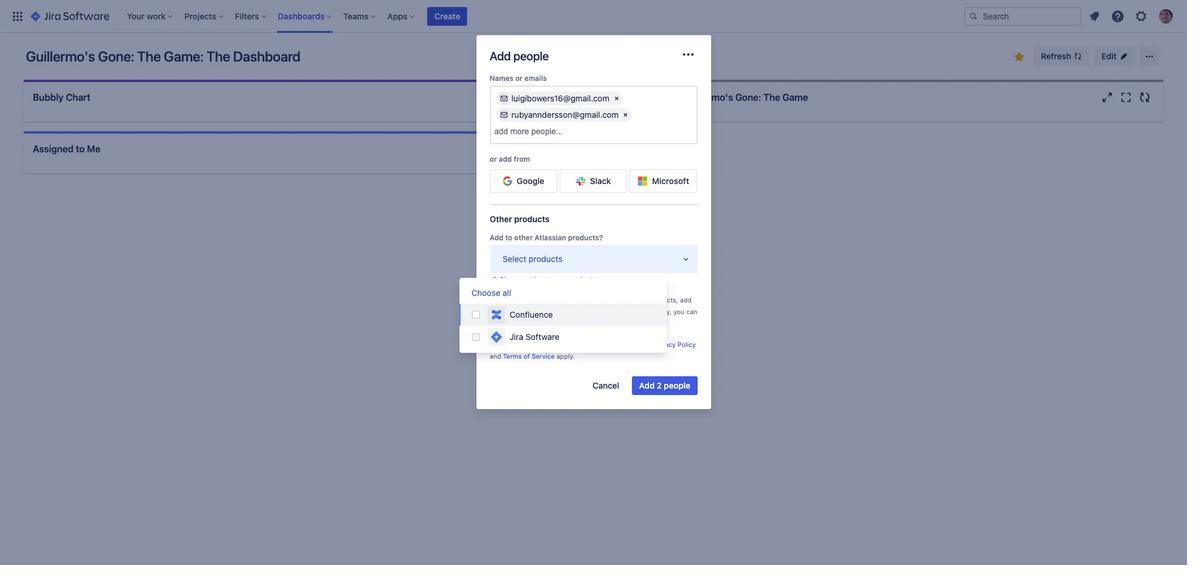 Task type: vqa. For each thing, say whether or not it's contained in the screenshot.
of
yes



Task type: describe. For each thing, give the bounding box(es) containing it.
refresh image
[[1073, 52, 1083, 61]]

choose for choose at least one product
[[499, 276, 524, 285]]

choose all
[[472, 288, 511, 298]]

one
[[553, 276, 565, 285]]

all
[[503, 288, 511, 298]]

refresh button
[[1034, 47, 1090, 66]]

apps,
[[552, 308, 569, 316]]

and inside you're inviting people as admins. admins can set up projects, add more people, install apps, and upgrade plans. alternatively, you can invite people as users.
[[571, 308, 582, 316]]

recaptcha
[[566, 341, 603, 349]]

names or emails
[[490, 74, 547, 83]]

maximize bubbly chart image
[[544, 90, 558, 104]]

1 vertical spatial gone:
[[735, 92, 761, 103]]

add inside you're inviting people as admins. admins can set up projects, add more people, install apps, and upgrade plans. alternatively, you can invite people as users.
[[680, 296, 692, 304]]

projects,
[[651, 296, 678, 304]]

more image
[[681, 48, 695, 62]]

2 horizontal spatial and
[[604, 341, 616, 349]]

me
[[87, 144, 100, 154]]

apply.
[[557, 353, 575, 360]]

cancel button
[[585, 377, 626, 396]]

Search field
[[964, 7, 1081, 26]]

dashboard
[[233, 48, 300, 65]]

people,
[[507, 308, 530, 316]]

maximize resolution time: guillermo's gone: the game image
[[1119, 90, 1133, 104]]

software
[[526, 332, 559, 342]]

add for add people
[[490, 49, 511, 63]]

plans.
[[611, 308, 630, 316]]

other products
[[490, 214, 550, 224]]

the
[[618, 341, 628, 349]]

to for other
[[505, 234, 512, 242]]

edit icon image
[[1119, 52, 1128, 61]]

terms
[[503, 353, 522, 360]]

bubbly chart
[[33, 92, 90, 103]]

create banner
[[0, 0, 1187, 33]]

users.
[[540, 320, 559, 327]]

guillermo's gone: the game: the dashboard
[[26, 48, 300, 65]]

add user image for luigibowers16@gmail.com
[[499, 94, 508, 103]]

assigned to me
[[33, 144, 100, 154]]

add for add 2 people
[[639, 381, 655, 391]]

confluence
[[510, 310, 553, 320]]

add for add to other atlassian products?
[[490, 234, 503, 242]]

privacy policy link
[[653, 341, 696, 349]]

up
[[642, 296, 649, 304]]

choose all button
[[472, 288, 511, 299]]

Names or emails text field
[[494, 127, 567, 136]]

the for resolution
[[764, 92, 780, 103]]

atlassian
[[535, 234, 566, 242]]

microsoft button
[[630, 170, 697, 193]]

add 2 people button
[[632, 377, 697, 396]]

primary element
[[7, 0, 964, 33]]

site
[[505, 341, 516, 349]]

2
[[657, 381, 662, 391]]

clear image for luigibowers16@gmail.com
[[612, 94, 621, 103]]

refresh resolution time: guillermo's gone: the game image
[[1138, 90, 1152, 104]]

at
[[526, 276, 533, 285]]

resolution
[[608, 92, 654, 103]]

add people
[[490, 49, 549, 63]]

open image
[[679, 252, 693, 266]]

jira software image
[[489, 330, 503, 344]]

microsoft
[[652, 176, 689, 186]]

the for guillermo's
[[207, 48, 230, 65]]

resolution time: guillermo's gone: the game
[[608, 92, 808, 103]]

people down 'people,'
[[508, 320, 529, 327]]

other
[[514, 234, 533, 242]]

inviting
[[511, 296, 533, 304]]

products for other products
[[514, 214, 550, 224]]

terms of service link
[[503, 353, 555, 360]]

choose at least one product
[[499, 276, 593, 285]]

refresh assigned to me image
[[563, 142, 577, 156]]

products for select products
[[529, 254, 563, 264]]

privacy
[[653, 341, 676, 349]]



Task type: locate. For each thing, give the bounding box(es) containing it.
maximize assigned to me image
[[544, 142, 558, 156]]

0 horizontal spatial to
[[76, 144, 85, 154]]

slack
[[590, 176, 611, 186]]

1 vertical spatial as
[[531, 320, 538, 327]]

1 horizontal spatial to
[[505, 234, 512, 242]]

add user image for rubyanndersson@gmail.com
[[499, 110, 508, 120]]

install
[[532, 308, 550, 316]]

names
[[490, 74, 514, 83]]

is
[[518, 341, 523, 349]]

policy
[[678, 341, 696, 349]]

can up the plans. on the right
[[617, 296, 628, 304]]

search image
[[969, 11, 978, 21]]

1 vertical spatial to
[[505, 234, 512, 242]]

game
[[783, 92, 808, 103]]

edit
[[1102, 51, 1117, 61]]

create
[[434, 11, 460, 21]]

you
[[673, 308, 685, 316]]

people right 2
[[664, 381, 690, 391]]

gone:
[[98, 48, 134, 65], [735, 92, 761, 103]]

0 vertical spatial can
[[617, 296, 628, 304]]

service
[[532, 353, 555, 360]]

more
[[490, 308, 505, 316]]

you're
[[490, 296, 509, 304]]

add left from
[[499, 155, 512, 164]]

or left emails
[[515, 74, 523, 83]]

1 horizontal spatial and
[[571, 308, 582, 316]]

or
[[515, 74, 523, 83], [490, 155, 497, 164]]

edit link
[[1095, 47, 1135, 66]]

0 vertical spatial choose
[[499, 276, 524, 285]]

error image
[[490, 276, 499, 285]]

0 horizontal spatial guillermo's
[[26, 48, 95, 65]]

2 vertical spatial and
[[490, 353, 501, 360]]

google down from
[[517, 176, 544, 186]]

0 horizontal spatial gone:
[[98, 48, 134, 65]]

from
[[514, 155, 530, 164]]

clear image
[[612, 94, 621, 103], [621, 110, 630, 120]]

refresh bubbly chart image
[[563, 90, 577, 104]]

1 horizontal spatial gone:
[[735, 92, 761, 103]]

0 horizontal spatial google
[[517, 176, 544, 186]]

0 vertical spatial as
[[558, 296, 565, 304]]

set
[[630, 296, 640, 304]]

1 horizontal spatial as
[[558, 296, 565, 304]]

can right you at the right bottom
[[686, 308, 697, 316]]

guillermo's
[[26, 48, 95, 65], [683, 92, 733, 103]]

this site is protected by recaptcha and the google privacy policy and terms of service apply.
[[490, 341, 696, 360]]

1 horizontal spatial guillermo's
[[683, 92, 733, 103]]

clear image right the refresh bubbly chart image
[[612, 94, 621, 103]]

0 vertical spatial or
[[515, 74, 523, 83]]

bubbly
[[33, 92, 64, 103]]

people up emails
[[513, 49, 549, 63]]

1 vertical spatial choose
[[472, 288, 500, 298]]

the left game
[[764, 92, 780, 103]]

add user image down names
[[499, 94, 508, 103]]

1 vertical spatial products
[[529, 254, 563, 264]]

2 add user image from the top
[[499, 110, 508, 120]]

products up choose at least one product
[[529, 254, 563, 264]]

to for me
[[76, 144, 85, 154]]

0 vertical spatial gone:
[[98, 48, 134, 65]]

0 vertical spatial add user image
[[499, 94, 508, 103]]

the left game:
[[137, 48, 161, 65]]

rubyanndersson@gmail.com
[[511, 110, 619, 120]]

of
[[524, 353, 530, 360]]

guillermo's right time:
[[683, 92, 733, 103]]

add 2 people
[[639, 381, 690, 391]]

can
[[617, 296, 628, 304], [686, 308, 697, 316]]

people
[[513, 49, 549, 63], [535, 296, 556, 304], [508, 320, 529, 327], [664, 381, 690, 391]]

2 horizontal spatial the
[[764, 92, 780, 103]]

refresh
[[1041, 51, 1071, 61]]

add
[[499, 155, 512, 164], [680, 296, 692, 304]]

add down other
[[490, 234, 503, 242]]

products?
[[568, 234, 603, 242]]

google button
[[490, 170, 557, 193]]

1 vertical spatial and
[[604, 341, 616, 349]]

and left the
[[604, 341, 616, 349]]

assigned
[[33, 144, 74, 154]]

as
[[558, 296, 565, 304], [531, 320, 538, 327]]

choose inside button
[[472, 288, 500, 298]]

products
[[514, 214, 550, 224], [529, 254, 563, 264]]

0 horizontal spatial and
[[490, 353, 501, 360]]

alternatively,
[[632, 308, 672, 316]]

admins
[[593, 296, 615, 304]]

choose up 'all'
[[499, 276, 524, 285]]

star guillermo's gone: the game: the dashboard image
[[1012, 50, 1026, 64]]

you're inviting people as admins. admins can set up projects, add more people, install apps, and upgrade plans. alternatively, you can invite people as users.
[[490, 296, 697, 327]]

create button
[[427, 7, 467, 26]]

google
[[517, 176, 544, 186], [630, 341, 651, 349]]

this
[[490, 341, 503, 349]]

0 vertical spatial clear image
[[612, 94, 621, 103]]

1 horizontal spatial add
[[680, 296, 692, 304]]

the right game:
[[207, 48, 230, 65]]

jira
[[510, 332, 523, 342]]

google inside google button
[[517, 176, 544, 186]]

choose for choose all
[[472, 288, 500, 298]]

0 horizontal spatial as
[[531, 320, 538, 327]]

0 vertical spatial to
[[76, 144, 85, 154]]

guillermo's up bubbly chart
[[26, 48, 95, 65]]

add left 2
[[639, 381, 655, 391]]

1 horizontal spatial google
[[630, 341, 651, 349]]

0 vertical spatial and
[[571, 308, 582, 316]]

upgrade
[[584, 308, 610, 316]]

slack button
[[560, 170, 627, 193]]

emails
[[524, 74, 547, 83]]

and down admins.
[[571, 308, 582, 316]]

1 vertical spatial can
[[686, 308, 697, 316]]

least
[[535, 276, 551, 285]]

invite
[[490, 320, 506, 327]]

1 vertical spatial or
[[490, 155, 497, 164]]

and down this
[[490, 353, 501, 360]]

confluence image
[[489, 308, 503, 322], [489, 308, 503, 322]]

or add from
[[490, 155, 530, 164]]

google inside this site is protected by recaptcha and the google privacy policy and terms of service apply.
[[630, 341, 651, 349]]

the
[[137, 48, 161, 65], [207, 48, 230, 65], [764, 92, 780, 103]]

products up 'other'
[[514, 214, 550, 224]]

1 vertical spatial add user image
[[499, 110, 508, 120]]

0 vertical spatial google
[[517, 176, 544, 186]]

to left me
[[76, 144, 85, 154]]

add to other atlassian products?
[[490, 234, 603, 242]]

invite people as users. link
[[490, 320, 559, 327]]

people up install
[[535, 296, 556, 304]]

clear image down resolution at the right of the page
[[621, 110, 630, 120]]

0 horizontal spatial can
[[617, 296, 628, 304]]

other
[[490, 214, 512, 224]]

admins.
[[567, 296, 591, 304]]

to left 'other'
[[505, 234, 512, 242]]

1 vertical spatial clear image
[[621, 110, 630, 120]]

0 horizontal spatial the
[[137, 48, 161, 65]]

1 add user image from the top
[[499, 94, 508, 103]]

add up you at the right bottom
[[680, 296, 692, 304]]

cancel
[[593, 381, 619, 391]]

0 horizontal spatial or
[[490, 155, 497, 164]]

add up names
[[490, 49, 511, 63]]

game:
[[164, 48, 204, 65]]

as down install
[[531, 320, 538, 327]]

and
[[571, 308, 582, 316], [604, 341, 616, 349], [490, 353, 501, 360]]

luigibowers16@gmail.com
[[511, 93, 609, 103]]

to
[[76, 144, 85, 154], [505, 234, 512, 242]]

0 vertical spatial products
[[514, 214, 550, 224]]

jira software image
[[31, 9, 109, 23], [31, 9, 109, 23], [489, 330, 503, 344]]

1 horizontal spatial can
[[686, 308, 697, 316]]

by
[[556, 341, 564, 349]]

2 vertical spatial add
[[639, 381, 655, 391]]

0 vertical spatial guillermo's
[[26, 48, 95, 65]]

1 vertical spatial add
[[490, 234, 503, 242]]

choose down error icon
[[472, 288, 500, 298]]

1 vertical spatial add
[[680, 296, 692, 304]]

1 vertical spatial google
[[630, 341, 651, 349]]

add user image
[[499, 94, 508, 103], [499, 110, 508, 120]]

jira software
[[510, 332, 559, 342]]

people inside button
[[664, 381, 690, 391]]

add inside button
[[639, 381, 655, 391]]

0 vertical spatial add
[[499, 155, 512, 164]]

google right the
[[630, 341, 651, 349]]

1 vertical spatial guillermo's
[[683, 92, 733, 103]]

clear image for rubyanndersson@gmail.com
[[621, 110, 630, 120]]

time:
[[656, 92, 681, 103]]

add user image up add people text field
[[499, 110, 508, 120]]

0 vertical spatial add
[[490, 49, 511, 63]]

select
[[503, 254, 526, 264]]

product
[[567, 276, 593, 285]]

choose
[[499, 276, 524, 285], [472, 288, 500, 298]]

1 horizontal spatial the
[[207, 48, 230, 65]]

or left from
[[490, 155, 497, 164]]

0 horizontal spatial add
[[499, 155, 512, 164]]

select products
[[503, 254, 563, 264]]

protected
[[524, 341, 555, 349]]

1 horizontal spatial or
[[515, 74, 523, 83]]

chart
[[66, 92, 90, 103]]

as up the apps,
[[558, 296, 565, 304]]



